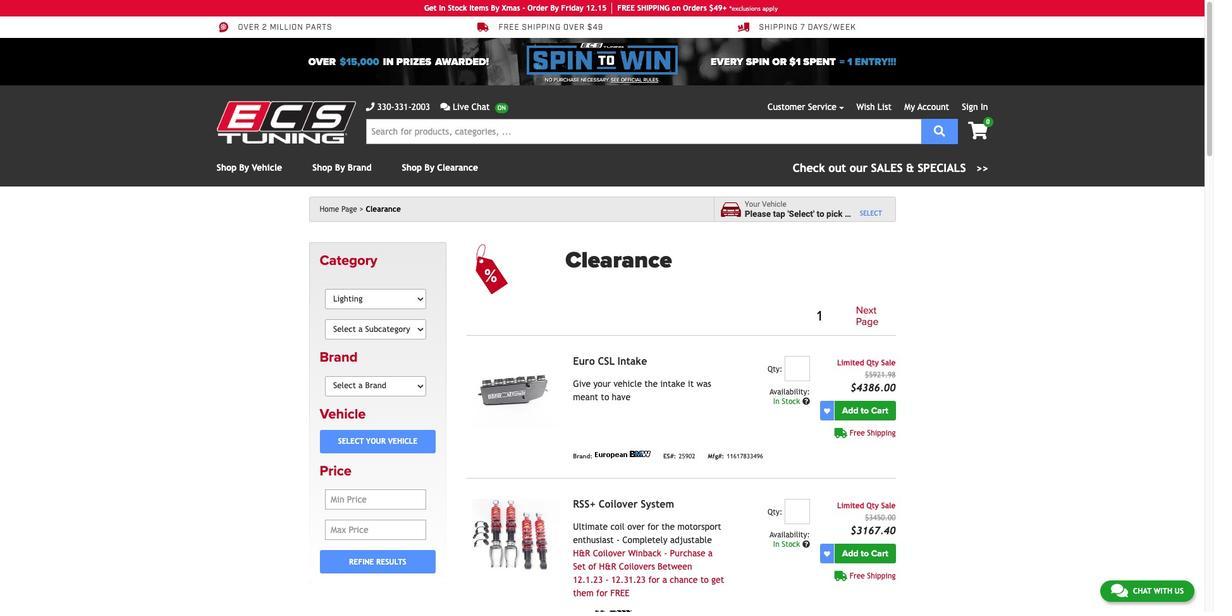 Task type: locate. For each thing, give the bounding box(es) containing it.
0 vertical spatial qty:
[[768, 365, 783, 374]]

by for shop by clearance
[[425, 163, 435, 173]]

1 vertical spatial page
[[857, 315, 879, 328]]

2 sale from the top
[[882, 502, 896, 511]]

add to cart button for $3167.40
[[835, 544, 896, 564]]

2 limited from the top
[[838, 502, 865, 511]]

shopping cart image
[[969, 122, 989, 140]]

shipping down 'apply'
[[760, 23, 799, 32]]

1 vertical spatial 1
[[818, 308, 822, 325]]

over inside ultimate coil over for the motorsport enthusiast - completely adjustable h&r coilover winback - purchase a set of h&r coilovers between 12.1.23 - 12.31.23 for a chance to get them for free
[[628, 522, 645, 532]]

free left ship
[[618, 4, 635, 13]]

to left get
[[701, 575, 709, 585]]

qty inside the limited qty sale $3450.00 $3167.40
[[867, 502, 880, 511]]

shop by vehicle
[[217, 163, 282, 173]]

cart for $4386.00
[[872, 406, 889, 416]]

shipping down $3167.40
[[868, 572, 896, 581]]

0 vertical spatial free shipping
[[850, 429, 896, 438]]

1 horizontal spatial over
[[628, 522, 645, 532]]

qty:
[[768, 365, 783, 374], [768, 508, 783, 517]]

1 vertical spatial limited
[[838, 502, 865, 511]]

0 horizontal spatial comments image
[[441, 103, 451, 111]]

0 vertical spatial stock
[[448, 4, 467, 13]]

0 horizontal spatial the
[[645, 379, 658, 389]]

to left pick
[[817, 209, 825, 219]]

qty inside 'limited qty sale $5921.98 $4386.00'
[[867, 359, 880, 368]]

2 qty: from the top
[[768, 508, 783, 517]]

1 free shipping from the top
[[850, 429, 896, 438]]

free down $4386.00
[[850, 429, 865, 438]]

0 vertical spatial page
[[342, 205, 357, 214]]

25902
[[679, 453, 696, 460]]

add to cart down $3167.40
[[843, 549, 889, 559]]

0 horizontal spatial vehicle
[[614, 379, 642, 389]]

ecs tuning image
[[217, 101, 356, 144]]

cart for $3167.40
[[872, 549, 889, 559]]

0 horizontal spatial chat
[[472, 102, 490, 112]]

2 qty from the top
[[867, 502, 880, 511]]

add to cart
[[843, 406, 889, 416], [843, 549, 889, 559]]

comments image left live on the top left of page
[[441, 103, 451, 111]]

stock left question circle icon
[[782, 541, 801, 549]]

shop for shop by vehicle
[[217, 163, 237, 173]]

limited up $4386.00
[[838, 359, 865, 368]]

0 horizontal spatial shop
[[217, 163, 237, 173]]

million
[[270, 23, 304, 32]]

free for euro csl intake
[[850, 429, 865, 438]]

1 sale from the top
[[882, 359, 896, 368]]

free down $3167.40
[[850, 572, 865, 581]]

select link
[[861, 209, 883, 217]]

select right pick
[[861, 209, 883, 217]]

free down xmas
[[499, 23, 520, 32]]

by down "ecs tuning" image
[[239, 163, 249, 173]]

1 vertical spatial free
[[611, 589, 630, 599]]

1 horizontal spatial shop
[[313, 163, 333, 173]]

2 vertical spatial shipping
[[868, 572, 896, 581]]

sale up $3450.00
[[882, 502, 896, 511]]

1 vertical spatial select
[[338, 437, 364, 446]]

shop by brand link
[[313, 163, 372, 173]]

0 vertical spatial qty
[[867, 359, 880, 368]]

1 add to cart from the top
[[843, 406, 889, 416]]

qty up $3450.00
[[867, 502, 880, 511]]

shipping for $4386.00
[[868, 429, 896, 438]]

vehicle right pick
[[852, 209, 880, 219]]

limited up $3167.40
[[838, 502, 865, 511]]

0
[[987, 118, 991, 125]]

free ship ping on orders $49+ *exclusions apply
[[618, 4, 778, 13]]

1 vertical spatial coilover
[[593, 549, 626, 559]]

1 horizontal spatial 1
[[848, 55, 853, 68]]

0 horizontal spatial 1
[[818, 308, 822, 325]]

them
[[573, 589, 594, 599]]

apply
[[763, 5, 778, 12]]

0 vertical spatial over
[[238, 23, 260, 32]]

add to cart button
[[835, 401, 896, 421], [835, 544, 896, 564]]

free
[[618, 4, 635, 13], [611, 589, 630, 599]]

1 horizontal spatial select
[[861, 209, 883, 217]]

over left 2
[[238, 23, 260, 32]]

by up home page link
[[335, 163, 345, 173]]

by right order
[[551, 4, 559, 13]]

page right 1 link
[[857, 315, 879, 328]]

1 right the = at the right top of the page
[[848, 55, 853, 68]]

add to cart button down $3167.40
[[835, 544, 896, 564]]

shipping down $4386.00
[[868, 429, 896, 438]]

0 vertical spatial free
[[618, 4, 635, 13]]

chat with us link
[[1101, 581, 1195, 602]]

1 vertical spatial vehicle
[[614, 379, 642, 389]]

1 vertical spatial cart
[[872, 549, 889, 559]]

csl
[[598, 356, 615, 368]]

the down system
[[662, 522, 675, 532]]

over up completely
[[628, 522, 645, 532]]

in left question circle icon
[[774, 541, 780, 549]]

2 horizontal spatial clearance
[[566, 247, 673, 274]]

1 left next at right
[[818, 308, 822, 325]]

shipping 7 days/week
[[760, 23, 857, 32]]

2 add to cart button from the top
[[835, 544, 896, 564]]

comments image inside live chat link
[[441, 103, 451, 111]]

to down $4386.00
[[861, 406, 869, 416]]

2 add to cart from the top
[[843, 549, 889, 559]]

add right add to wish list image
[[843, 406, 859, 416]]

days/week
[[808, 23, 857, 32]]

&
[[907, 161, 915, 175]]

None number field
[[785, 356, 811, 382], [785, 499, 811, 525], [785, 356, 811, 382], [785, 499, 811, 525]]

over down the friday
[[564, 23, 585, 32]]

0 vertical spatial your
[[594, 379, 611, 389]]

question circle image
[[803, 398, 811, 406]]

es#25902 - 11617833496 - euro csl intake - give your vehicle the intake it was meant to have - genuine european bmw - bmw image
[[467, 356, 563, 429]]

entry!!!
[[855, 55, 897, 68]]

a right purchase
[[709, 549, 713, 559]]

1 vertical spatial qty
[[867, 502, 880, 511]]

0 vertical spatial vehicle
[[852, 209, 880, 219]]

availability: up question circle image
[[770, 388, 811, 397]]

add to cart down $4386.00
[[843, 406, 889, 416]]

comments image for live
[[441, 103, 451, 111]]

2 vertical spatial clearance
[[566, 247, 673, 274]]

free shipping down $3167.40
[[850, 572, 896, 581]]

0 vertical spatial add to cart button
[[835, 401, 896, 421]]

vehicle inside your vehicle please tap 'select' to pick a vehicle
[[852, 209, 880, 219]]

euro
[[573, 356, 595, 368]]

2 horizontal spatial shop
[[402, 163, 422, 173]]

0 horizontal spatial h&r
[[573, 549, 591, 559]]

a down between
[[663, 575, 668, 585]]

your right give
[[594, 379, 611, 389]]

motorsport
[[678, 522, 722, 532]]

es#:
[[664, 453, 677, 460]]

2 in stock from the top
[[774, 541, 803, 549]]

qty up $5921.98
[[867, 359, 880, 368]]

1 horizontal spatial your
[[594, 379, 611, 389]]

free shipping for $4386.00
[[850, 429, 896, 438]]

Search text field
[[366, 119, 922, 144]]

Min Price number field
[[325, 490, 426, 510]]

over inside over 2 million parts link
[[238, 23, 260, 32]]

customer
[[768, 102, 806, 112]]

$5921.98
[[866, 371, 896, 380]]

get
[[712, 575, 725, 585]]

1 vertical spatial chat
[[1134, 587, 1152, 596]]

availability: for $4386.00
[[770, 388, 811, 397]]

0 horizontal spatial select
[[338, 437, 364, 446]]

0 vertical spatial 1
[[848, 55, 853, 68]]

pick
[[827, 209, 843, 219]]

sign
[[963, 102, 979, 112]]

h&r right of
[[599, 562, 617, 572]]

availability: up question circle icon
[[770, 531, 811, 540]]

2 free shipping from the top
[[850, 572, 896, 581]]

page right home
[[342, 205, 357, 214]]

0 vertical spatial add to cart
[[843, 406, 889, 416]]

1 vertical spatial free
[[850, 429, 865, 438]]

330-
[[377, 102, 395, 112]]

cart down $3167.40
[[872, 549, 889, 559]]

comments image left chat with us
[[1112, 583, 1129, 599]]

chat left with
[[1134, 587, 1152, 596]]

0 horizontal spatial page
[[342, 205, 357, 214]]

shipping 7 days/week link
[[738, 22, 857, 33]]

1 vertical spatial h&r
[[599, 562, 617, 572]]

0 vertical spatial cart
[[872, 406, 889, 416]]

to
[[817, 209, 825, 219], [601, 392, 610, 403], [861, 406, 869, 416], [861, 549, 869, 559], [701, 575, 709, 585]]

stock left 'items'
[[448, 4, 467, 13]]

1 shop from the left
[[217, 163, 237, 173]]

to inside ultimate coil over for the motorsport enthusiast - completely adjustable h&r coilover winback - purchase a set of h&r coilovers between 12.1.23 - 12.31.23 for a chance to get them for free
[[701, 575, 709, 585]]

sale up $5921.98
[[882, 359, 896, 368]]

$3167.40
[[851, 525, 896, 537]]

1 horizontal spatial page
[[857, 315, 879, 328]]

over down parts on the top left of page
[[308, 55, 336, 68]]

over
[[564, 23, 585, 32], [628, 522, 645, 532]]

page inside paginated product list navigation navigation
[[857, 315, 879, 328]]

.
[[659, 77, 660, 83]]

free for rss+ coilover system
[[850, 572, 865, 581]]

comments image
[[441, 103, 451, 111], [1112, 583, 1129, 599]]

sale inside the limited qty sale $3450.00 $3167.40
[[882, 502, 896, 511]]

1 vertical spatial stock
[[782, 398, 801, 406]]

to left have
[[601, 392, 610, 403]]

0 vertical spatial chat
[[472, 102, 490, 112]]

0 vertical spatial sale
[[882, 359, 896, 368]]

limited
[[838, 359, 865, 368], [838, 502, 865, 511]]

1 vertical spatial add to cart button
[[835, 544, 896, 564]]

h&r up set
[[573, 549, 591, 559]]

0 horizontal spatial over
[[238, 23, 260, 32]]

your inside give your vehicle the intake it was meant to have
[[594, 379, 611, 389]]

the inside give your vehicle the intake it was meant to have
[[645, 379, 658, 389]]

over for over $15,000 in prizes
[[308, 55, 336, 68]]

es#4430806 - 32132-2 - rss+ coilover system - ultimate coil over for the motorsport enthusiast - completely adjustable - h&r - audi image
[[467, 499, 563, 572]]

0 vertical spatial a
[[845, 209, 850, 219]]

1 qty from the top
[[867, 359, 880, 368]]

1 vertical spatial your
[[366, 437, 386, 446]]

1 vertical spatial availability:
[[770, 531, 811, 540]]

0 vertical spatial in stock
[[774, 398, 803, 406]]

qty: for $4386.00
[[768, 365, 783, 374]]

stock
[[448, 4, 467, 13], [782, 398, 801, 406], [782, 541, 801, 549]]

coilover up coil
[[599, 499, 638, 511]]

1 vertical spatial in stock
[[774, 541, 803, 549]]

coilover down enthusiast
[[593, 549, 626, 559]]

the
[[645, 379, 658, 389], [662, 522, 675, 532]]

sale inside 'limited qty sale $5921.98 $4386.00'
[[882, 359, 896, 368]]

free shipping for $3167.40
[[850, 572, 896, 581]]

sign in link
[[963, 102, 989, 112]]

search image
[[934, 125, 946, 136]]

over for for
[[628, 522, 645, 532]]

1 horizontal spatial chat
[[1134, 587, 1152, 596]]

a right pick
[[845, 209, 850, 219]]

1 vertical spatial free shipping
[[850, 572, 896, 581]]

2 vertical spatial a
[[663, 575, 668, 585]]

free shipping down $4386.00
[[850, 429, 896, 438]]

page for home
[[342, 205, 357, 214]]

1 vertical spatial add
[[843, 549, 859, 559]]

0 horizontal spatial your
[[366, 437, 386, 446]]

qty: for $3167.40
[[768, 508, 783, 517]]

add to wish list image
[[824, 408, 831, 414]]

euro csl intake link
[[573, 356, 648, 368]]

over
[[238, 23, 260, 32], [308, 55, 336, 68]]

1 vertical spatial shipping
[[868, 429, 896, 438]]

1 vertical spatial add to cart
[[843, 549, 889, 559]]

0 vertical spatial limited
[[838, 359, 865, 368]]

by for shop by vehicle
[[239, 163, 249, 173]]

1 vertical spatial sale
[[882, 502, 896, 511]]

intake
[[618, 356, 648, 368]]

shop by clearance link
[[402, 163, 478, 173]]

select for select your vehicle
[[338, 437, 364, 446]]

wish list link
[[857, 102, 892, 112]]

1 vertical spatial over
[[628, 522, 645, 532]]

free shipping over $49
[[499, 23, 604, 32]]

vehicle
[[852, 209, 880, 219], [614, 379, 642, 389]]

with
[[1155, 587, 1173, 596]]

brand
[[348, 163, 372, 173], [320, 349, 358, 366]]

0 vertical spatial add
[[843, 406, 859, 416]]

stock for euro csl intake
[[782, 398, 801, 406]]

shipping for $3167.40
[[868, 572, 896, 581]]

in right get
[[439, 4, 446, 13]]

vehicle up have
[[614, 379, 642, 389]]

2 horizontal spatial a
[[845, 209, 850, 219]]

$15,000
[[340, 55, 379, 68]]

1 availability: from the top
[[770, 388, 811, 397]]

your up the min price number field
[[366, 437, 386, 446]]

2 vertical spatial stock
[[782, 541, 801, 549]]

rss+ coilover system link
[[573, 499, 675, 511]]

home page
[[320, 205, 357, 214]]

2 shop from the left
[[313, 163, 333, 173]]

prizes
[[397, 55, 432, 68]]

1 vertical spatial the
[[662, 522, 675, 532]]

stock left question circle image
[[782, 398, 801, 406]]

please
[[745, 209, 771, 219]]

paginated product list navigation navigation
[[566, 303, 896, 330]]

2 vertical spatial for
[[597, 589, 608, 599]]

1 horizontal spatial a
[[709, 549, 713, 559]]

in stock for $3167.40
[[774, 541, 803, 549]]

1 vertical spatial comments image
[[1112, 583, 1129, 599]]

in stock
[[774, 398, 803, 406], [774, 541, 803, 549]]

add to cart button down $4386.00
[[835, 401, 896, 421]]

mfg#: 11617833496
[[708, 453, 764, 460]]

comments image for chat
[[1112, 583, 1129, 599]]

add to cart for $3167.40
[[843, 549, 889, 559]]

rss+ coilover system
[[573, 499, 675, 511]]

rules
[[644, 77, 659, 83]]

the left intake
[[645, 379, 658, 389]]

*exclusions
[[730, 5, 761, 12]]

0 vertical spatial the
[[645, 379, 658, 389]]

- right 12.1.23
[[606, 575, 609, 585]]

free down 12.31.23 on the bottom right of page
[[611, 589, 630, 599]]

question circle image
[[803, 541, 811, 549]]

limited inside 'limited qty sale $5921.98 $4386.00'
[[838, 359, 865, 368]]

es#: 25902
[[664, 453, 696, 460]]

2 vertical spatial free
[[850, 572, 865, 581]]

2003
[[412, 102, 430, 112]]

over inside free shipping over $49 link
[[564, 23, 585, 32]]

3 shop from the left
[[402, 163, 422, 173]]

add right add to wish list icon
[[843, 549, 859, 559]]

cart down $4386.00
[[872, 406, 889, 416]]

refine results
[[349, 558, 407, 567]]

get
[[425, 4, 437, 13]]

free inside ultimate coil over for the motorsport enthusiast - completely adjustable h&r coilover winback - purchase a set of h&r coilovers between 12.1.23 - 12.31.23 for a chance to get them for free
[[611, 589, 630, 599]]

for up completely
[[648, 522, 659, 532]]

1 horizontal spatial the
[[662, 522, 675, 532]]

select up price
[[338, 437, 364, 446]]

have
[[612, 392, 631, 403]]

1 vertical spatial clearance
[[366, 205, 401, 214]]

sale
[[882, 359, 896, 368], [882, 502, 896, 511]]

wish list
[[857, 102, 892, 112]]

comments image inside chat with us link
[[1112, 583, 1129, 599]]

2 availability: from the top
[[770, 531, 811, 540]]

account
[[918, 102, 950, 112]]

0 vertical spatial select
[[861, 209, 883, 217]]

for down coilovers
[[649, 575, 660, 585]]

$49+
[[710, 4, 727, 13]]

1 in stock from the top
[[774, 398, 803, 406]]

0 vertical spatial availability:
[[770, 388, 811, 397]]

1 cart from the top
[[872, 406, 889, 416]]

2 add from the top
[[843, 549, 859, 559]]

0 vertical spatial clearance
[[437, 163, 478, 173]]

$4386.00
[[851, 382, 896, 394]]

- down coil
[[617, 535, 620, 546]]

get in stock items by xmas - order by friday 12.15
[[425, 4, 607, 13]]

limited inside the limited qty sale $3450.00 $3167.40
[[838, 502, 865, 511]]

rss+
[[573, 499, 596, 511]]

your
[[594, 379, 611, 389], [366, 437, 386, 446]]

by down 2003
[[425, 163, 435, 173]]

over for $49
[[564, 23, 585, 32]]

1 horizontal spatial vehicle
[[852, 209, 880, 219]]

2 cart from the top
[[872, 549, 889, 559]]

*exclusions apply link
[[730, 3, 778, 13]]

0 vertical spatial over
[[564, 23, 585, 32]]

1 horizontal spatial comments image
[[1112, 583, 1129, 599]]

330-331-2003
[[377, 102, 430, 112]]

1 add from the top
[[843, 406, 859, 416]]

0 vertical spatial shipping
[[760, 23, 799, 32]]

orders
[[683, 4, 707, 13]]

1 horizontal spatial over
[[308, 55, 336, 68]]

chat right live on the top left of page
[[472, 102, 490, 112]]

vehicle
[[252, 163, 282, 173], [763, 200, 787, 209], [320, 406, 366, 422], [388, 437, 418, 446]]

1 limited from the top
[[838, 359, 865, 368]]

shop
[[217, 163, 237, 173], [313, 163, 333, 173], [402, 163, 422, 173]]

1 vertical spatial qty:
[[768, 508, 783, 517]]

1 add to cart button from the top
[[835, 401, 896, 421]]

0 vertical spatial comments image
[[441, 103, 451, 111]]

vehicle inside give your vehicle the intake it was meant to have
[[614, 379, 642, 389]]

in right 'sign'
[[981, 102, 989, 112]]

0 horizontal spatial over
[[564, 23, 585, 32]]

the inside ultimate coil over for the motorsport enthusiast - completely adjustable h&r coilover winback - purchase a set of h&r coilovers between 12.1.23 - 12.31.23 for a chance to get them for free
[[662, 522, 675, 532]]

qty for $4386.00
[[867, 359, 880, 368]]

1 vertical spatial over
[[308, 55, 336, 68]]

1 qty: from the top
[[768, 365, 783, 374]]

add for $4386.00
[[843, 406, 859, 416]]

for right them
[[597, 589, 608, 599]]

by for shop by brand
[[335, 163, 345, 173]]



Task type: describe. For each thing, give the bounding box(es) containing it.
official
[[621, 77, 643, 83]]

see
[[611, 77, 620, 83]]

1 vertical spatial for
[[649, 575, 660, 585]]

0 vertical spatial coilover
[[599, 499, 638, 511]]

qty for $3167.40
[[867, 502, 880, 511]]

in left question circle image
[[774, 398, 780, 406]]

ultimate
[[573, 522, 608, 532]]

us
[[1176, 587, 1185, 596]]

shop by clearance
[[402, 163, 478, 173]]

every
[[711, 55, 744, 68]]

0 vertical spatial h&r
[[573, 549, 591, 559]]

winback
[[629, 549, 662, 559]]

to inside give your vehicle the intake it was meant to have
[[601, 392, 610, 403]]

12.31.23
[[612, 575, 646, 585]]

was
[[697, 379, 712, 389]]

ultimate coil over for the motorsport enthusiast - completely adjustable h&r coilover winback - purchase a set of h&r coilovers between 12.1.23 - 12.31.23 for a chance to get them for free
[[573, 522, 725, 599]]

necessary.
[[581, 77, 610, 83]]

over $15,000 in prizes
[[308, 55, 432, 68]]

results
[[377, 558, 407, 567]]

2
[[262, 23, 268, 32]]

on
[[672, 4, 681, 13]]

to down $3167.40
[[861, 549, 869, 559]]

- right xmas
[[523, 4, 526, 13]]

home page link
[[320, 205, 364, 214]]

1 link
[[810, 306, 830, 327]]

0 vertical spatial for
[[648, 522, 659, 532]]

order
[[528, 4, 548, 13]]

genuine european bmw - corporate logo image
[[595, 451, 651, 459]]

0 vertical spatial brand
[[348, 163, 372, 173]]

completely
[[623, 535, 668, 546]]

add for $3167.40
[[843, 549, 859, 559]]

vehicle inside your vehicle please tap 'select' to pick a vehicle
[[763, 200, 787, 209]]

your
[[745, 200, 761, 209]]

refine
[[349, 558, 374, 567]]

of
[[589, 562, 597, 572]]

chance
[[670, 575, 698, 585]]

give your vehicle the intake it was meant to have
[[573, 379, 712, 403]]

customer service button
[[768, 101, 844, 114]]

$3450.00
[[866, 514, 896, 523]]

0 link
[[959, 117, 994, 141]]

1 vertical spatial brand
[[320, 349, 358, 366]]

1 horizontal spatial clearance
[[437, 163, 478, 173]]

euro csl intake
[[573, 356, 648, 368]]

ecs tuning 'spin to win' contest logo image
[[527, 43, 678, 75]]

by left xmas
[[491, 4, 500, 13]]

shipping inside shipping 7 days/week link
[[760, 23, 799, 32]]

category
[[320, 252, 378, 269]]

shop for shop by brand
[[313, 163, 333, 173]]

service
[[809, 102, 837, 112]]

limited qty sale $5921.98 $4386.00
[[838, 359, 896, 394]]

ping
[[653, 4, 670, 13]]

limited qty sale $3450.00 $3167.40
[[838, 502, 896, 537]]

add to cart button for $4386.00
[[835, 401, 896, 421]]

limited for $4386.00
[[838, 359, 865, 368]]

items
[[470, 4, 489, 13]]

my account link
[[905, 102, 950, 112]]

sale for $3167.40
[[882, 502, 896, 511]]

h&r - corporate logo image
[[595, 611, 632, 613]]

brand:
[[573, 453, 593, 460]]

page for next
[[857, 315, 879, 328]]

select for select 'link'
[[861, 209, 883, 217]]

shipping
[[522, 23, 561, 32]]

it
[[688, 379, 694, 389]]

to inside your vehicle please tap 'select' to pick a vehicle
[[817, 209, 825, 219]]

or
[[773, 55, 787, 68]]

price
[[320, 463, 352, 480]]

phone image
[[366, 103, 375, 111]]

stock for rss+ coilover system
[[782, 541, 801, 549]]

specials
[[918, 161, 967, 175]]

enthusiast
[[573, 535, 614, 546]]

coil
[[611, 522, 625, 532]]

7
[[801, 23, 806, 32]]

1 inside 1 link
[[818, 308, 822, 325]]

a inside your vehicle please tap 'select' to pick a vehicle
[[845, 209, 850, 219]]

Max Price number field
[[325, 520, 426, 541]]

every spin or $1 spent = 1 entry!!!
[[711, 55, 897, 68]]

add to cart for $4386.00
[[843, 406, 889, 416]]

1 vertical spatial a
[[709, 549, 713, 559]]

coilover inside ultimate coil over for the motorsport enthusiast - completely adjustable h&r coilover winback - purchase a set of h&r coilovers between 12.1.23 - 12.31.23 for a chance to get them for free
[[593, 549, 626, 559]]

ship
[[638, 4, 653, 13]]

sales & specials
[[872, 161, 967, 175]]

your vehicle please tap 'select' to pick a vehicle
[[745, 200, 880, 219]]

sale for $4386.00
[[882, 359, 896, 368]]

- up between
[[664, 549, 668, 559]]

1 horizontal spatial h&r
[[599, 562, 617, 572]]

mfg#:
[[708, 453, 725, 460]]

limited for $3167.40
[[838, 502, 865, 511]]

adjustable
[[671, 535, 712, 546]]

tap
[[774, 209, 786, 219]]

system
[[641, 499, 675, 511]]

my
[[905, 102, 916, 112]]

xmas
[[502, 4, 521, 13]]

your for give
[[594, 379, 611, 389]]

coilovers
[[619, 562, 655, 572]]

live
[[453, 102, 469, 112]]

sales & specials link
[[793, 159, 989, 177]]

spent
[[804, 55, 836, 68]]

in stock for $4386.00
[[774, 398, 803, 406]]

$1
[[790, 55, 801, 68]]

my account
[[905, 102, 950, 112]]

no purchase necessary. see official rules .
[[545, 77, 660, 83]]

0 horizontal spatial clearance
[[366, 205, 401, 214]]

add to wish list image
[[824, 551, 831, 557]]

in
[[383, 55, 394, 68]]

next page
[[857, 304, 879, 328]]

your for select
[[366, 437, 386, 446]]

spin
[[747, 55, 770, 68]]

home
[[320, 205, 339, 214]]

shop for shop by clearance
[[402, 163, 422, 173]]

0 vertical spatial free
[[499, 23, 520, 32]]

0 horizontal spatial a
[[663, 575, 668, 585]]

12.1.23
[[573, 575, 603, 585]]

shop by vehicle link
[[217, 163, 282, 173]]

select your vehicle
[[338, 437, 418, 446]]

over for over 2 million parts
[[238, 23, 260, 32]]

$49
[[588, 23, 604, 32]]

list
[[878, 102, 892, 112]]

sign in
[[963, 102, 989, 112]]

over 2 million parts link
[[217, 22, 332, 33]]

wish
[[857, 102, 876, 112]]

customer service
[[768, 102, 837, 112]]

select your vehicle link
[[320, 430, 436, 454]]

sales
[[872, 161, 903, 175]]

availability: for $3167.40
[[770, 531, 811, 540]]



Task type: vqa. For each thing, say whether or not it's contained in the screenshot.
the rightmost 33
no



